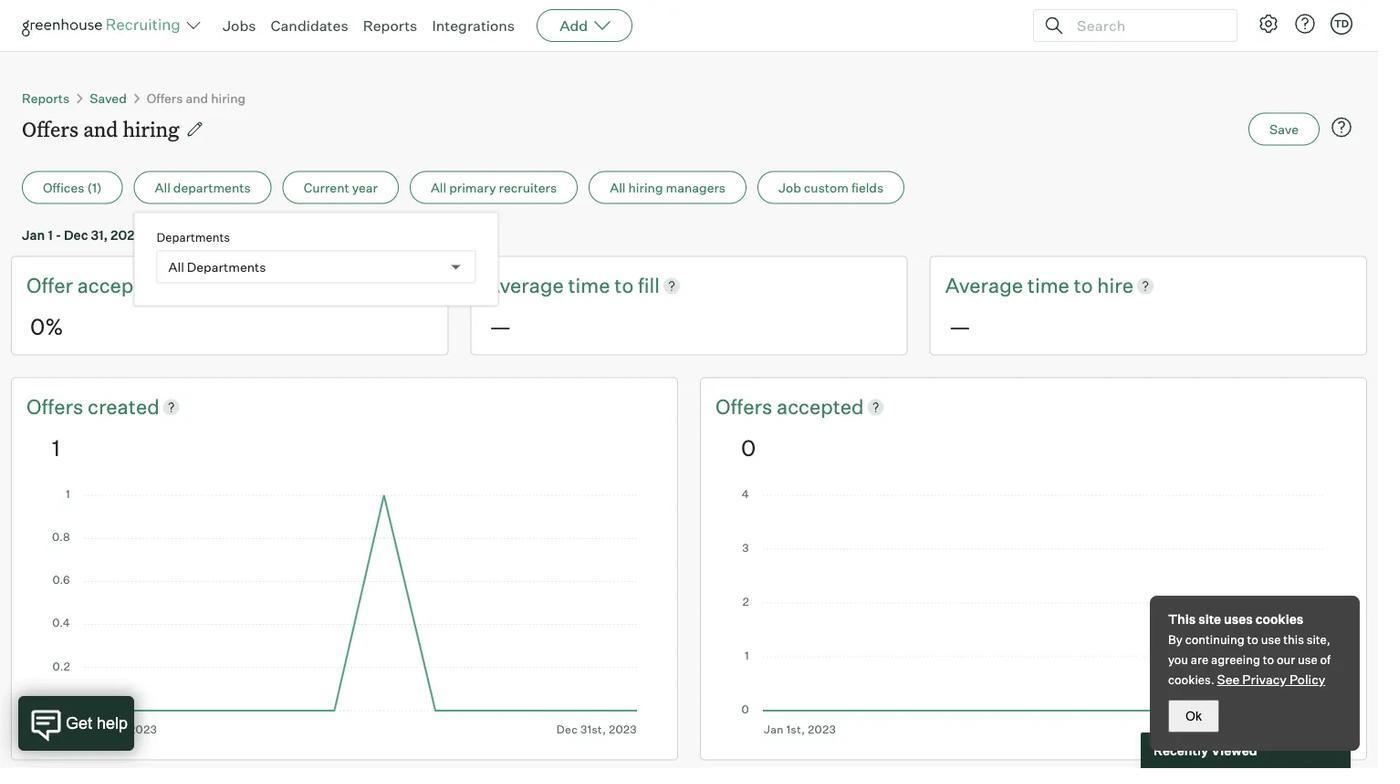 Task type: describe. For each thing, give the bounding box(es) containing it.
1 jan from the left
[[22, 227, 45, 243]]

see privacy policy link
[[1217, 672, 1326, 688]]

configure image
[[1258, 13, 1280, 35]]

all departments
[[155, 179, 251, 195]]

1 dec from the left
[[64, 227, 88, 243]]

2 dec from the left
[[266, 227, 290, 243]]

time link for hire
[[1028, 272, 1074, 300]]

by continuing to use this site, you are agreeing to our use of cookies.
[[1168, 633, 1331, 687]]

offer link
[[26, 272, 77, 300]]

0%
[[30, 313, 63, 340]]

you
[[1168, 653, 1189, 667]]

0 horizontal spatial use
[[1261, 633, 1281, 647]]

job
[[779, 179, 801, 195]]

all departments button
[[134, 171, 272, 204]]

all departments
[[168, 259, 266, 275]]

acceptance
[[77, 273, 186, 298]]

saved
[[90, 90, 127, 106]]

are
[[1191, 653, 1209, 667]]

reports for the bottom 'reports' link
[[22, 90, 70, 106]]

faq image
[[1331, 116, 1353, 138]]

offers up 0
[[716, 394, 777, 419]]

all for all departments
[[168, 259, 184, 275]]

privacy
[[1243, 672, 1287, 688]]

created
[[88, 394, 159, 419]]

to down uses
[[1247, 633, 1259, 647]]

site,
[[1307, 633, 1331, 647]]

acceptance link
[[77, 272, 190, 300]]

see privacy policy
[[1217, 672, 1326, 688]]

recently viewed
[[1154, 743, 1258, 759]]

average time to for fill
[[486, 273, 638, 298]]

edit image
[[186, 120, 204, 138]]

all hiring managers
[[610, 179, 726, 195]]

1 vertical spatial reports link
[[22, 90, 70, 106]]

save button
[[1249, 113, 1320, 146]]

1 vertical spatial use
[[1298, 653, 1318, 667]]

to left hire
[[1074, 273, 1093, 298]]

reports for right 'reports' link
[[363, 16, 418, 35]]

all for all hiring managers
[[610, 179, 626, 195]]

offers right saved link
[[147, 90, 183, 106]]

viewed
[[1211, 743, 1258, 759]]

greenhouse recruiting image
[[22, 15, 186, 37]]

ok button
[[1168, 700, 1220, 733]]

Search text field
[[1073, 12, 1220, 39]]

managers
[[666, 179, 726, 195]]

1 vertical spatial hiring
[[123, 115, 179, 142]]

current
[[304, 179, 349, 195]]

agreeing
[[1211, 653, 1261, 667]]

jobs link
[[223, 16, 256, 35]]

see
[[1217, 672, 1240, 688]]

average link for hire
[[945, 272, 1028, 300]]

this site uses cookies
[[1168, 612, 1304, 628]]

offers up the offices
[[22, 115, 79, 142]]

offices (1) button
[[22, 171, 123, 204]]

— for hire
[[949, 313, 971, 340]]

2022
[[312, 227, 345, 243]]

policy
[[1290, 672, 1326, 688]]

1 horizontal spatial hiring
[[211, 90, 246, 106]]

save
[[1270, 121, 1299, 137]]

accepted
[[777, 394, 864, 419]]

to left our
[[1263, 653, 1274, 667]]

(1)
[[87, 179, 102, 195]]

1 - from the left
[[55, 227, 61, 243]]

primary
[[449, 179, 496, 195]]

average for hire
[[945, 273, 1023, 298]]

offer acceptance
[[26, 273, 190, 298]]

all primary recruiters button
[[410, 171, 578, 204]]

0 vertical spatial departments
[[157, 230, 230, 245]]

time link for fill
[[568, 272, 615, 300]]

recently
[[1154, 743, 1209, 759]]

jan 1 - dec 31, 2023 compared to jan 1 - dec 31, 2022
[[22, 227, 345, 243]]

td button
[[1331, 13, 1353, 35]]

2023
[[111, 227, 143, 243]]

uses
[[1224, 612, 1253, 628]]

rate link
[[190, 272, 228, 300]]

year
[[352, 179, 378, 195]]

departments
[[173, 179, 251, 195]]



Task type: locate. For each thing, give the bounding box(es) containing it.
0 horizontal spatial average link
[[486, 272, 568, 300]]

created link
[[88, 393, 159, 421]]

0 horizontal spatial average
[[486, 273, 564, 298]]

all left "departments"
[[155, 179, 171, 195]]

0 horizontal spatial time
[[568, 273, 610, 298]]

time for hire
[[1028, 273, 1070, 298]]

reports left saved link
[[22, 90, 70, 106]]

add button
[[537, 9, 633, 42]]

offers down 0%
[[26, 394, 88, 419]]

0 horizontal spatial offers link
[[26, 393, 88, 421]]

1 time from the left
[[568, 273, 610, 298]]

0 horizontal spatial reports link
[[22, 90, 70, 106]]

2 time from the left
[[1028, 273, 1070, 298]]

departments down jan 1 - dec 31, 2023 compared to jan 1 - dec 31, 2022
[[187, 259, 266, 275]]

0 horizontal spatial hiring
[[123, 115, 179, 142]]

average for fill
[[486, 273, 564, 298]]

all primary recruiters
[[431, 179, 557, 195]]

all hiring managers button
[[589, 171, 747, 204]]

to left fill in the top of the page
[[615, 273, 634, 298]]

offers link for 0
[[716, 393, 777, 421]]

1 average from the left
[[486, 273, 564, 298]]

to up all departments
[[209, 227, 221, 243]]

candidates
[[271, 16, 348, 35]]

1 to link from the left
[[615, 272, 638, 300]]

cookies.
[[1168, 673, 1215, 687]]

1 horizontal spatial 31,
[[293, 227, 310, 243]]

2 offers link from the left
[[716, 393, 777, 421]]

0 horizontal spatial and
[[83, 115, 118, 142]]

—
[[490, 313, 512, 340], [949, 313, 971, 340]]

31,
[[91, 227, 108, 243], [293, 227, 310, 243]]

td
[[1334, 17, 1349, 30]]

job custom fields
[[779, 179, 884, 195]]

this
[[1168, 612, 1196, 628]]

0 horizontal spatial jan
[[22, 227, 45, 243]]

accepted link
[[777, 393, 864, 421]]

1 vertical spatial departments
[[187, 259, 266, 275]]

31, left 2023
[[91, 227, 108, 243]]

time link left hire link
[[1028, 272, 1074, 300]]

— for fill
[[490, 313, 512, 340]]

all down compared
[[168, 259, 184, 275]]

to link
[[615, 272, 638, 300], [1074, 272, 1098, 300]]

of
[[1320, 653, 1331, 667]]

2 vertical spatial hiring
[[628, 179, 663, 195]]

hiring inside 'button'
[[628, 179, 663, 195]]

all for all departments
[[155, 179, 171, 195]]

compared
[[145, 227, 206, 243]]

1 horizontal spatial average time to
[[945, 273, 1098, 298]]

dec down offices (1) button at the left top of page
[[64, 227, 88, 243]]

2 average time to from the left
[[945, 273, 1098, 298]]

2 xychart image from the left
[[741, 490, 1326, 737]]

time left hire
[[1028, 273, 1070, 298]]

all left managers
[[610, 179, 626, 195]]

rate
[[190, 273, 228, 298]]

job custom fields button
[[758, 171, 905, 204]]

fields
[[852, 179, 884, 195]]

jan
[[22, 227, 45, 243], [224, 227, 247, 243]]

1 horizontal spatial reports
[[363, 16, 418, 35]]

0 vertical spatial hiring
[[211, 90, 246, 106]]

1 vertical spatial offers and hiring
[[22, 115, 179, 142]]

1 vertical spatial and
[[83, 115, 118, 142]]

time link
[[568, 272, 615, 300], [1028, 272, 1074, 300]]

departments
[[157, 230, 230, 245], [187, 259, 266, 275]]

average time to
[[486, 273, 638, 298], [945, 273, 1098, 298]]

departments up all departments
[[157, 230, 230, 245]]

0 horizontal spatial dec
[[64, 227, 88, 243]]

1 horizontal spatial average
[[945, 273, 1023, 298]]

1 vertical spatial reports
[[22, 90, 70, 106]]

and down saved link
[[83, 115, 118, 142]]

reports link
[[363, 16, 418, 35], [22, 90, 70, 106]]

integrations link
[[432, 16, 515, 35]]

1
[[48, 227, 53, 243], [250, 227, 255, 243], [52, 434, 60, 462]]

2 jan from the left
[[224, 227, 247, 243]]

0 horizontal spatial reports
[[22, 90, 70, 106]]

hiring
[[211, 90, 246, 106], [123, 115, 179, 142], [628, 179, 663, 195]]

0 vertical spatial reports
[[363, 16, 418, 35]]

average time to for hire
[[945, 273, 1098, 298]]

our
[[1277, 653, 1295, 667]]

site
[[1199, 612, 1222, 628]]

offers
[[147, 90, 183, 106], [22, 115, 79, 142], [26, 394, 88, 419], [716, 394, 777, 419]]

jan up offer
[[22, 227, 45, 243]]

1 xychart image from the left
[[52, 490, 637, 737]]

offers link for 1
[[26, 393, 88, 421]]

this
[[1284, 633, 1304, 647]]

2 average link from the left
[[945, 272, 1028, 300]]

1 horizontal spatial dec
[[266, 227, 290, 243]]

2 31, from the left
[[293, 227, 310, 243]]

0 horizontal spatial —
[[490, 313, 512, 340]]

average link
[[486, 272, 568, 300], [945, 272, 1028, 300]]

0 horizontal spatial xychart image
[[52, 490, 637, 737]]

offers and hiring link
[[147, 90, 246, 106]]

offers link down 0%
[[26, 393, 88, 421]]

0 vertical spatial offers and hiring
[[147, 90, 246, 106]]

time
[[568, 273, 610, 298], [1028, 273, 1070, 298]]

to link for hire
[[1074, 272, 1098, 300]]

offers and hiring up edit image
[[147, 90, 246, 106]]

reports
[[363, 16, 418, 35], [22, 90, 70, 106]]

offices
[[43, 179, 84, 195]]

1 horizontal spatial and
[[186, 90, 208, 106]]

all left primary at the left top of the page
[[431, 179, 447, 195]]

0 horizontal spatial time link
[[568, 272, 615, 300]]

by
[[1168, 633, 1183, 647]]

0 vertical spatial use
[[1261, 633, 1281, 647]]

-
[[55, 227, 61, 243], [257, 227, 263, 243]]

31, left 2022
[[293, 227, 310, 243]]

1 offers link from the left
[[26, 393, 88, 421]]

0 horizontal spatial 31,
[[91, 227, 108, 243]]

2 horizontal spatial hiring
[[628, 179, 663, 195]]

xychart image
[[52, 490, 637, 737], [741, 490, 1326, 737]]

1 horizontal spatial xychart image
[[741, 490, 1326, 737]]

hiring left managers
[[628, 179, 663, 195]]

hiring left edit image
[[123, 115, 179, 142]]

0 horizontal spatial to link
[[615, 272, 638, 300]]

hire link
[[1098, 272, 1134, 300]]

1 horizontal spatial —
[[949, 313, 971, 340]]

jobs
[[223, 16, 256, 35]]

current year
[[304, 179, 378, 195]]

fill
[[638, 273, 660, 298]]

xychart image for 1
[[52, 490, 637, 737]]

dec
[[64, 227, 88, 243], [266, 227, 290, 243]]

1 horizontal spatial offers link
[[716, 393, 777, 421]]

current year button
[[283, 171, 399, 204]]

recruiters
[[499, 179, 557, 195]]

ok
[[1186, 709, 1202, 723]]

0
[[741, 434, 756, 462]]

all
[[155, 179, 171, 195], [431, 179, 447, 195], [610, 179, 626, 195], [168, 259, 184, 275]]

reports link left saved link
[[22, 90, 70, 106]]

0 horizontal spatial -
[[55, 227, 61, 243]]

cookies
[[1256, 612, 1304, 628]]

time for fill
[[568, 273, 610, 298]]

2 to link from the left
[[1074, 272, 1098, 300]]

1 average link from the left
[[486, 272, 568, 300]]

offers and hiring
[[147, 90, 246, 106], [22, 115, 179, 142]]

reports link right candidates
[[363, 16, 418, 35]]

fill link
[[638, 272, 660, 300]]

0 vertical spatial and
[[186, 90, 208, 106]]

integrations
[[432, 16, 515, 35]]

1 — from the left
[[490, 313, 512, 340]]

dec left 2022
[[266, 227, 290, 243]]

time left fill in the top of the page
[[568, 273, 610, 298]]

0 vertical spatial reports link
[[363, 16, 418, 35]]

use left the "of"
[[1298, 653, 1318, 667]]

1 horizontal spatial time
[[1028, 273, 1070, 298]]

1 horizontal spatial time link
[[1028, 272, 1074, 300]]

candidates link
[[271, 16, 348, 35]]

1 average time to from the left
[[486, 273, 638, 298]]

use down cookies
[[1261, 633, 1281, 647]]

continuing
[[1185, 633, 1245, 647]]

to
[[209, 227, 221, 243], [615, 273, 634, 298], [1074, 273, 1093, 298], [1247, 633, 1259, 647], [1263, 653, 1274, 667]]

add
[[560, 16, 588, 35]]

hire
[[1098, 273, 1134, 298]]

1 time link from the left
[[568, 272, 615, 300]]

custom
[[804, 179, 849, 195]]

and up edit image
[[186, 90, 208, 106]]

offices (1)
[[43, 179, 102, 195]]

and
[[186, 90, 208, 106], [83, 115, 118, 142]]

jan up all departments
[[224, 227, 247, 243]]

1 horizontal spatial average link
[[945, 272, 1028, 300]]

time link left fill link
[[568, 272, 615, 300]]

2 - from the left
[[257, 227, 263, 243]]

all inside 'button'
[[610, 179, 626, 195]]

reports right candidates
[[363, 16, 418, 35]]

- up all departments
[[257, 227, 263, 243]]

0 horizontal spatial average time to
[[486, 273, 638, 298]]

all for all primary recruiters
[[431, 179, 447, 195]]

hiring down jobs link
[[211, 90, 246, 106]]

1 31, from the left
[[91, 227, 108, 243]]

offers link up 0
[[716, 393, 777, 421]]

1 horizontal spatial jan
[[224, 227, 247, 243]]

1 horizontal spatial use
[[1298, 653, 1318, 667]]

1 horizontal spatial reports link
[[363, 16, 418, 35]]

2 average from the left
[[945, 273, 1023, 298]]

xychart image for 0
[[741, 490, 1326, 737]]

offer
[[26, 273, 73, 298]]

offers and hiring down saved link
[[22, 115, 179, 142]]

to link for fill
[[615, 272, 638, 300]]

- down the offices
[[55, 227, 61, 243]]

2 time link from the left
[[1028, 272, 1074, 300]]

average
[[486, 273, 564, 298], [945, 273, 1023, 298]]

average link for fill
[[486, 272, 568, 300]]

saved link
[[90, 90, 127, 106]]

offers link
[[26, 393, 88, 421], [716, 393, 777, 421]]

1 horizontal spatial to link
[[1074, 272, 1098, 300]]

1 horizontal spatial -
[[257, 227, 263, 243]]

2 — from the left
[[949, 313, 971, 340]]

td button
[[1327, 9, 1357, 38]]



Task type: vqa. For each thing, say whether or not it's contained in the screenshot.
the (1)
yes



